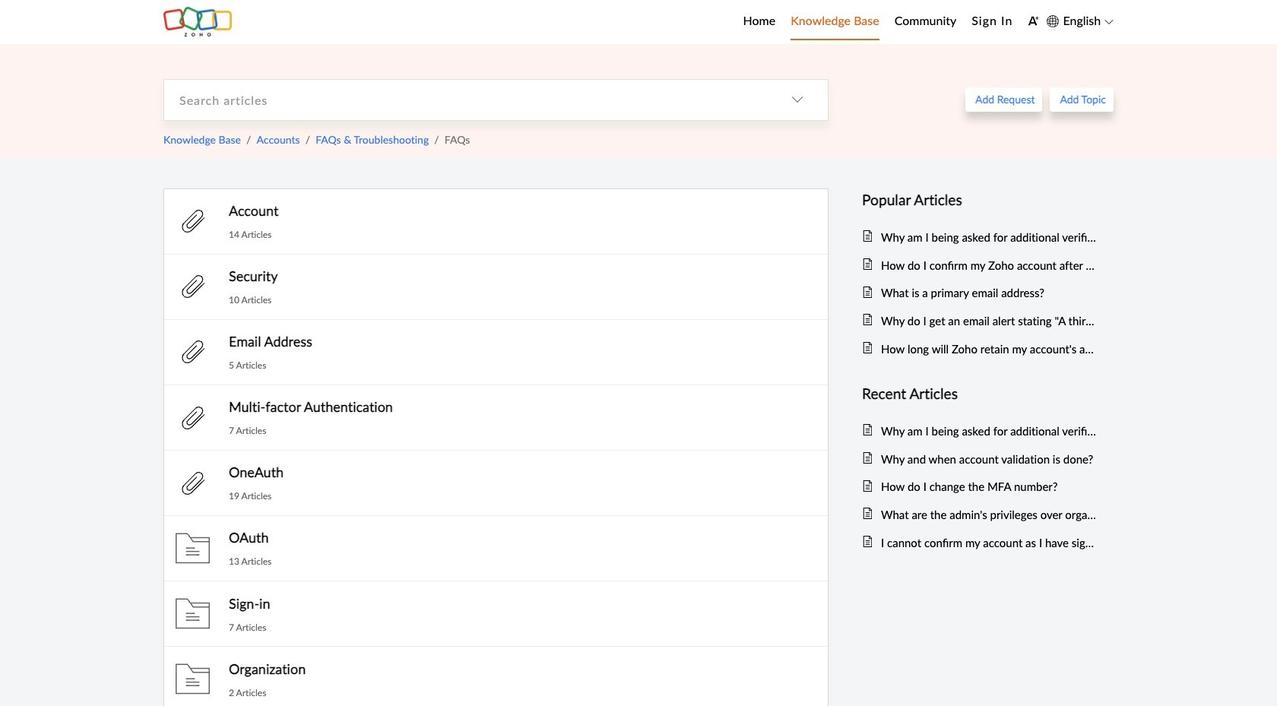 Task type: vqa. For each thing, say whether or not it's contained in the screenshot.
Indent icon
no



Task type: locate. For each thing, give the bounding box(es) containing it.
heading
[[862, 188, 1099, 212], [862, 382, 1099, 406]]

choose category element
[[767, 80, 828, 120]]

1 vertical spatial heading
[[862, 382, 1099, 406]]

0 vertical spatial heading
[[862, 188, 1099, 212]]

1 heading from the top
[[862, 188, 1099, 212]]

2 heading from the top
[[862, 382, 1099, 406]]



Task type: describe. For each thing, give the bounding box(es) containing it.
choose category image
[[792, 94, 804, 106]]

user preference element
[[1028, 10, 1040, 34]]

choose languages element
[[1047, 11, 1114, 31]]

user preference image
[[1028, 15, 1040, 27]]

Search articles field
[[164, 80, 767, 120]]



